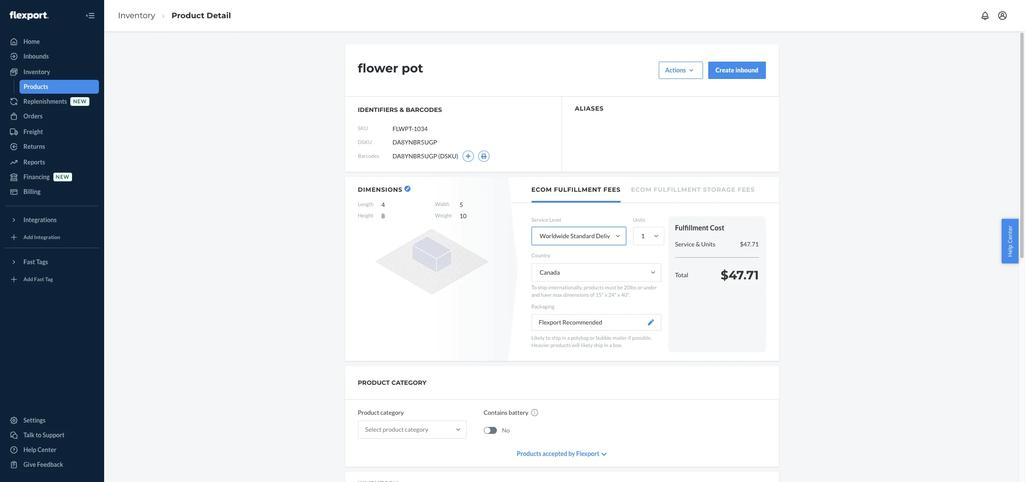 Task type: locate. For each thing, give the bounding box(es) containing it.
1 horizontal spatial products
[[584, 285, 604, 291]]

ecom inside tab
[[532, 186, 552, 194]]

width
[[435, 201, 450, 208]]

print image
[[481, 154, 487, 159]]

1 horizontal spatial a
[[610, 342, 613, 349]]

0 horizontal spatial service
[[532, 217, 549, 223]]

ecom inside tab
[[632, 186, 652, 194]]

new
[[73, 98, 87, 105], [56, 174, 70, 180]]

1 horizontal spatial inventory link
[[118, 11, 155, 20]]

0 vertical spatial flexport
[[539, 319, 562, 326]]

1 vertical spatial &
[[696, 241, 701, 248]]

or inside likely to ship in a polybag or bubble mailer if possible. heavier products will likely ship in a box.
[[590, 335, 595, 341]]

2 fees from the left
[[738, 186, 755, 194]]

ship up have
[[538, 285, 548, 291]]

$47.71
[[741, 241, 759, 248], [721, 268, 759, 283]]

inventory link
[[118, 11, 155, 20], [5, 65, 99, 79]]

help center button
[[1003, 219, 1019, 264]]

1 vertical spatial fast
[[34, 276, 44, 283]]

in down bubble
[[605, 342, 609, 349]]

service
[[532, 217, 549, 223], [676, 241, 695, 248]]

worldwide
[[540, 232, 570, 240]]

barcodes
[[406, 106, 442, 114]]

24"
[[609, 292, 617, 299]]

0 vertical spatial a
[[568, 335, 570, 341]]

create
[[716, 66, 735, 74]]

likely to ship in a polybag or bubble mailer if possible. heavier products will likely ship in a box.
[[532, 335, 652, 349]]

x left 24"
[[605, 292, 608, 299]]

0 horizontal spatial or
[[590, 335, 595, 341]]

product left the detail
[[172, 11, 205, 20]]

1 horizontal spatial ecom
[[632, 186, 652, 194]]

add left integration
[[23, 234, 33, 241]]

flexport down 'packaging'
[[539, 319, 562, 326]]

0 horizontal spatial x
[[605, 292, 608, 299]]

0 horizontal spatial to
[[36, 432, 42, 439]]

0 vertical spatial units
[[634, 217, 646, 223]]

to inside the talk to support button
[[36, 432, 42, 439]]

add fast tag link
[[5, 273, 99, 287]]

5
[[460, 201, 463, 208]]

0 horizontal spatial &
[[400, 106, 404, 114]]

fast
[[23, 258, 35, 266], [34, 276, 44, 283]]

dimensions
[[358, 186, 403, 194]]

1 vertical spatial new
[[56, 174, 70, 180]]

1 vertical spatial in
[[605, 342, 609, 349]]

breadcrumbs navigation
[[111, 3, 238, 28]]

1 horizontal spatial new
[[73, 98, 87, 105]]

fulfillment inside tab
[[654, 186, 702, 194]]

products for products accepted by flexport
[[517, 450, 542, 458]]

0 horizontal spatial inventory
[[23, 68, 50, 76]]

1 vertical spatial inventory
[[23, 68, 50, 76]]

1 fees from the left
[[604, 186, 621, 194]]

1 vertical spatial inventory link
[[5, 65, 99, 79]]

0 horizontal spatial products
[[24, 83, 48, 90]]

1 horizontal spatial fees
[[738, 186, 755, 194]]

ecom for ecom fulfillment fees
[[532, 186, 552, 194]]

product inside 'breadcrumbs' navigation
[[172, 11, 205, 20]]

0 vertical spatial da8ynbr5ugp
[[393, 139, 437, 146]]

1 vertical spatial to
[[36, 432, 42, 439]]

to right talk
[[36, 432, 42, 439]]

1 horizontal spatial help
[[1007, 245, 1015, 257]]

in left polybag
[[562, 335, 567, 341]]

flexport right by
[[577, 450, 600, 458]]

open notifications image
[[981, 10, 991, 21]]

1 horizontal spatial or
[[638, 285, 643, 291]]

& left barcodes
[[400, 106, 404, 114]]

ship down bubble
[[594, 342, 604, 349]]

2 ecom from the left
[[632, 186, 652, 194]]

new down products link in the top of the page
[[73, 98, 87, 105]]

0 horizontal spatial flexport
[[539, 319, 562, 326]]

0 horizontal spatial new
[[56, 174, 70, 180]]

products left accepted
[[517, 450, 542, 458]]

1 horizontal spatial products
[[517, 450, 542, 458]]

home link
[[5, 35, 99, 49]]

products left "will"
[[551, 342, 571, 349]]

1 horizontal spatial category
[[405, 426, 429, 433]]

0 horizontal spatial center
[[38, 447, 56, 454]]

category right product
[[405, 426, 429, 433]]

products up replenishments
[[24, 83, 48, 90]]

1 vertical spatial category
[[405, 426, 429, 433]]

1 ecom from the left
[[532, 186, 552, 194]]

feedback
[[37, 461, 63, 469]]

fulfillment up level
[[554, 186, 602, 194]]

1 horizontal spatial x
[[618, 292, 621, 299]]

0 horizontal spatial fees
[[604, 186, 621, 194]]

0 vertical spatial $47.71
[[741, 241, 759, 248]]

da8ynbr5ugp left (dsku)
[[393, 152, 437, 160]]

0 horizontal spatial ecom
[[532, 186, 552, 194]]

fulfillment left storage
[[654, 186, 702, 194]]

0 horizontal spatial products
[[551, 342, 571, 349]]

category
[[381, 409, 404, 416], [405, 426, 429, 433]]

help center link
[[5, 443, 99, 457]]

0 vertical spatial in
[[562, 335, 567, 341]]

1 horizontal spatial flexport
[[577, 450, 600, 458]]

tab list containing ecom fulfillment fees
[[511, 177, 779, 203]]

0 vertical spatial product
[[172, 11, 205, 20]]

0 horizontal spatial ship
[[538, 285, 548, 291]]

1 vertical spatial products
[[551, 342, 571, 349]]

units down fulfillment cost
[[702, 241, 716, 248]]

1 add from the top
[[23, 234, 33, 241]]

add down fast tags
[[23, 276, 33, 283]]

2 add from the top
[[23, 276, 33, 283]]

0 vertical spatial to
[[546, 335, 551, 341]]

1 vertical spatial flexport
[[577, 450, 600, 458]]

talk to support
[[23, 432, 65, 439]]

max
[[553, 292, 563, 299]]

likely
[[581, 342, 593, 349]]

2 da8ynbr5ugp from the top
[[393, 152, 437, 160]]

open account menu image
[[998, 10, 1009, 21]]

pencil alt image
[[406, 187, 410, 191]]

flower pot
[[358, 61, 424, 76]]

products link
[[19, 80, 99, 94]]

fulfillment up "service & units"
[[676, 224, 709, 232]]

1 horizontal spatial center
[[1007, 226, 1015, 243]]

1 vertical spatial center
[[38, 447, 56, 454]]

packaging
[[532, 304, 555, 310]]

fast left tags at the left of the page
[[23, 258, 35, 266]]

flexport recommended button
[[532, 314, 662, 331]]

fees inside tab
[[738, 186, 755, 194]]

support
[[43, 432, 65, 439]]

ship right likely
[[552, 335, 561, 341]]

product up select at the bottom
[[358, 409, 380, 416]]

or inside to ship internationally, products must be 20lbs or under and have max dimensions of  15" x 24" x 40".
[[638, 285, 643, 291]]

plus image
[[466, 154, 471, 159]]

length
[[358, 201, 374, 208]]

0 vertical spatial service
[[532, 217, 549, 223]]

add integration
[[23, 234, 60, 241]]

fulfillment inside tab
[[554, 186, 602, 194]]

1 horizontal spatial to
[[546, 335, 551, 341]]

1 vertical spatial da8ynbr5ugp
[[393, 152, 437, 160]]

0 vertical spatial help
[[1007, 245, 1015, 257]]

create inbound
[[716, 66, 759, 74]]

1 vertical spatial products
[[517, 450, 542, 458]]

settings link
[[5, 414, 99, 428]]

1 vertical spatial help
[[23, 447, 36, 454]]

products for products
[[24, 83, 48, 90]]

orders link
[[5, 109, 99, 123]]

x
[[605, 292, 608, 299], [618, 292, 621, 299]]

0 vertical spatial or
[[638, 285, 643, 291]]

0 vertical spatial help center
[[1007, 226, 1015, 257]]

1 horizontal spatial inventory
[[118, 11, 155, 20]]

1 horizontal spatial service
[[676, 241, 695, 248]]

1 vertical spatial help center
[[23, 447, 56, 454]]

1 horizontal spatial &
[[696, 241, 701, 248]]

a
[[568, 335, 570, 341], [610, 342, 613, 349]]

0 vertical spatial inventory
[[118, 11, 155, 20]]

to right likely
[[546, 335, 551, 341]]

1 vertical spatial $47.71
[[721, 268, 759, 283]]

storage
[[704, 186, 736, 194]]

a left polybag
[[568, 335, 570, 341]]

detail
[[207, 11, 231, 20]]

1 horizontal spatial ship
[[552, 335, 561, 341]]

0 vertical spatial &
[[400, 106, 404, 114]]

will
[[572, 342, 580, 349]]

1
[[642, 232, 645, 240]]

flexport logo image
[[10, 11, 49, 20]]

internationally,
[[549, 285, 583, 291]]

to inside likely to ship in a polybag or bubble mailer if possible. heavier products will likely ship in a box.
[[546, 335, 551, 341]]

products up of
[[584, 285, 604, 291]]

da8ynbr5ugp for da8ynbr5ugp (dsku)
[[393, 152, 437, 160]]

ship
[[538, 285, 548, 291], [552, 335, 561, 341], [594, 342, 604, 349]]

possible.
[[633, 335, 652, 341]]

& down fulfillment cost
[[696, 241, 701, 248]]

1 vertical spatial service
[[676, 241, 695, 248]]

0 horizontal spatial product
[[172, 11, 205, 20]]

0 horizontal spatial category
[[381, 409, 404, 416]]

or right 20lbs
[[638, 285, 643, 291]]

2 horizontal spatial ship
[[594, 342, 604, 349]]

0 vertical spatial fast
[[23, 258, 35, 266]]

integration
[[34, 234, 60, 241]]

& for identifiers
[[400, 106, 404, 114]]

& for service
[[696, 241, 701, 248]]

0 vertical spatial inventory link
[[118, 11, 155, 20]]

0 vertical spatial products
[[584, 285, 604, 291]]

1 vertical spatial add
[[23, 276, 33, 283]]

integrations
[[23, 216, 57, 224]]

talk to support button
[[5, 429, 99, 443]]

1 vertical spatial product
[[358, 409, 380, 416]]

products
[[24, 83, 48, 90], [517, 450, 542, 458]]

add for add integration
[[23, 234, 33, 241]]

replenishments
[[23, 98, 67, 105]]

1 vertical spatial or
[[590, 335, 595, 341]]

service left level
[[532, 217, 549, 223]]

da8ynbr5ugp up da8ynbr5ugp (dsku)
[[393, 139, 437, 146]]

fast tags
[[23, 258, 48, 266]]

product for product detail
[[172, 11, 205, 20]]

0 vertical spatial products
[[24, 83, 48, 90]]

0 vertical spatial center
[[1007, 226, 1015, 243]]

&
[[400, 106, 404, 114], [696, 241, 701, 248]]

1 vertical spatial units
[[702, 241, 716, 248]]

units up 1
[[634, 217, 646, 223]]

1 da8ynbr5ugp from the top
[[393, 139, 437, 146]]

or up likely
[[590, 335, 595, 341]]

category up product
[[381, 409, 404, 416]]

a left the box.
[[610, 342, 613, 349]]

flower
[[358, 61, 399, 76]]

inventory inside 'breadcrumbs' navigation
[[118, 11, 155, 20]]

freight link
[[5, 125, 99, 139]]

1 horizontal spatial help center
[[1007, 226, 1015, 257]]

tab list
[[511, 177, 779, 203]]

0 horizontal spatial inventory link
[[5, 65, 99, 79]]

to
[[532, 285, 537, 291]]

or
[[638, 285, 643, 291], [590, 335, 595, 341]]

inbounds link
[[5, 50, 99, 63]]

0 horizontal spatial in
[[562, 335, 567, 341]]

2 x from the left
[[618, 292, 621, 299]]

0 vertical spatial add
[[23, 234, 33, 241]]

and
[[532, 292, 540, 299]]

fast left the tag
[[34, 276, 44, 283]]

service down fulfillment cost
[[676, 241, 695, 248]]

0 vertical spatial ship
[[538, 285, 548, 291]]

give
[[23, 461, 36, 469]]

0 vertical spatial new
[[73, 98, 87, 105]]

ecom fulfillment fees
[[532, 186, 621, 194]]

0 horizontal spatial help
[[23, 447, 36, 454]]

None text field
[[393, 120, 458, 137]]

returns link
[[5, 140, 99, 154]]

new down reports link
[[56, 174, 70, 180]]

2 vertical spatial ship
[[594, 342, 604, 349]]

total
[[676, 271, 689, 279]]

x right 24"
[[618, 292, 621, 299]]

units
[[634, 217, 646, 223], [702, 241, 716, 248]]

contains
[[484, 409, 508, 416]]

accepted
[[543, 450, 568, 458]]

1 horizontal spatial product
[[358, 409, 380, 416]]

new for financing
[[56, 174, 70, 180]]

ecom fulfillment storage fees
[[632, 186, 755, 194]]

flexport
[[539, 319, 562, 326], [577, 450, 600, 458]]

products
[[584, 285, 604, 291], [551, 342, 571, 349]]

fulfillment
[[554, 186, 602, 194], [654, 186, 702, 194], [676, 224, 709, 232]]



Task type: describe. For each thing, give the bounding box(es) containing it.
under
[[644, 285, 658, 291]]

give feedback button
[[5, 458, 99, 472]]

level
[[550, 217, 562, 223]]

1 vertical spatial a
[[610, 342, 613, 349]]

recommended
[[563, 319, 603, 326]]

reports link
[[5, 155, 99, 169]]

to for likely
[[546, 335, 551, 341]]

aliases
[[575, 105, 604, 112]]

country
[[532, 252, 551, 259]]

actions button
[[659, 62, 704, 79]]

fast inside "dropdown button"
[[23, 258, 35, 266]]

product category
[[358, 409, 404, 416]]

product detail
[[172, 11, 231, 20]]

5 height
[[358, 201, 463, 219]]

tag
[[45, 276, 53, 283]]

ecom fulfillment fees tab
[[532, 177, 621, 203]]

billing
[[23, 188, 41, 195]]

da8ynbr5ugp for da8ynbr5ugp
[[393, 139, 437, 146]]

returns
[[23, 143, 45, 150]]

polybag
[[571, 335, 589, 341]]

da8ynbr5ugp (dsku)
[[393, 152, 459, 160]]

tags
[[36, 258, 48, 266]]

canada
[[540, 269, 560, 276]]

40".
[[622, 292, 630, 299]]

fees inside tab
[[604, 186, 621, 194]]

duty
[[624, 232, 637, 240]]

chevron down image
[[602, 452, 607, 458]]

(dsku)
[[439, 152, 459, 160]]

fulfillment for storage
[[654, 186, 702, 194]]

0 vertical spatial category
[[381, 409, 404, 416]]

create inbound button
[[709, 62, 766, 79]]

1 vertical spatial ship
[[552, 335, 561, 341]]

inbound
[[736, 66, 759, 74]]

talk
[[23, 432, 35, 439]]

help inside button
[[1007, 245, 1015, 257]]

ship inside to ship internationally, products must be 20lbs or under and have max dimensions of  15" x 24" x 40".
[[538, 285, 548, 291]]

15"
[[596, 292, 604, 299]]

by
[[569, 450, 575, 458]]

bubble
[[596, 335, 612, 341]]

flexport inside button
[[539, 319, 562, 326]]

flexport recommended
[[539, 319, 603, 326]]

weight
[[435, 212, 452, 219]]

financing
[[23, 173, 50, 181]]

service & units
[[676, 241, 716, 248]]

close navigation image
[[85, 10, 96, 21]]

integrations button
[[5, 213, 99, 227]]

$47.71 for total
[[721, 268, 759, 283]]

10
[[460, 212, 467, 220]]

1 horizontal spatial units
[[702, 241, 716, 248]]

$47.71 for service & units
[[741, 241, 759, 248]]

give feedback
[[23, 461, 63, 469]]

unpaid
[[638, 232, 657, 240]]

worldwide standard delivered duty unpaid
[[540, 232, 657, 240]]

category
[[392, 379, 427, 387]]

1 x from the left
[[605, 292, 608, 299]]

sku
[[358, 125, 368, 132]]

of
[[590, 292, 595, 299]]

ecom fulfillment storage fees tab
[[632, 177, 755, 201]]

no
[[502, 427, 510, 435]]

product detail link
[[172, 11, 231, 20]]

0 horizontal spatial a
[[568, 335, 570, 341]]

1 horizontal spatial in
[[605, 342, 609, 349]]

to for talk
[[36, 432, 42, 439]]

mailer
[[613, 335, 627, 341]]

likely
[[532, 335, 545, 341]]

new for replenishments
[[73, 98, 87, 105]]

select
[[366, 426, 382, 433]]

add for add fast tag
[[23, 276, 33, 283]]

settings
[[23, 417, 46, 424]]

box.
[[614, 342, 623, 349]]

fast tags button
[[5, 255, 99, 269]]

fulfillment for fees
[[554, 186, 602, 194]]

identifiers & barcodes
[[358, 106, 442, 114]]

products inside to ship internationally, products must be 20lbs or under and have max dimensions of  15" x 24" x 40".
[[584, 285, 604, 291]]

height
[[358, 212, 374, 219]]

standard
[[571, 232, 595, 240]]

delivered
[[596, 232, 623, 240]]

add integration link
[[5, 231, 99, 245]]

add fast tag
[[23, 276, 53, 283]]

inbounds
[[23, 53, 49, 60]]

dimensions
[[564, 292, 589, 299]]

0 horizontal spatial help center
[[23, 447, 56, 454]]

reports
[[23, 159, 45, 166]]

products accepted by flexport
[[517, 450, 600, 458]]

fulfillment cost
[[676, 224, 725, 232]]

identifiers
[[358, 106, 398, 114]]

center inside button
[[1007, 226, 1015, 243]]

be
[[618, 285, 623, 291]]

20lbs
[[624, 285, 637, 291]]

ecom for ecom fulfillment storage fees
[[632, 186, 652, 194]]

contains battery
[[484, 409, 529, 416]]

product for product category
[[358, 409, 380, 416]]

cost
[[711, 224, 725, 232]]

barcodes
[[358, 153, 379, 160]]

battery
[[509, 409, 529, 416]]

select product category
[[366, 426, 429, 433]]

4
[[382, 201, 385, 208]]

heavier
[[532, 342, 550, 349]]

pen image
[[648, 319, 654, 326]]

product
[[383, 426, 404, 433]]

service for service level
[[532, 217, 549, 223]]

help center inside button
[[1007, 226, 1015, 257]]

0 horizontal spatial units
[[634, 217, 646, 223]]

billing link
[[5, 185, 99, 199]]

have
[[541, 292, 552, 299]]

service for service & units
[[676, 241, 695, 248]]

products inside likely to ship in a polybag or bubble mailer if possible. heavier products will likely ship in a box.
[[551, 342, 571, 349]]

dsku
[[358, 139, 372, 146]]



Task type: vqa. For each thing, say whether or not it's contained in the screenshot.
the right in
yes



